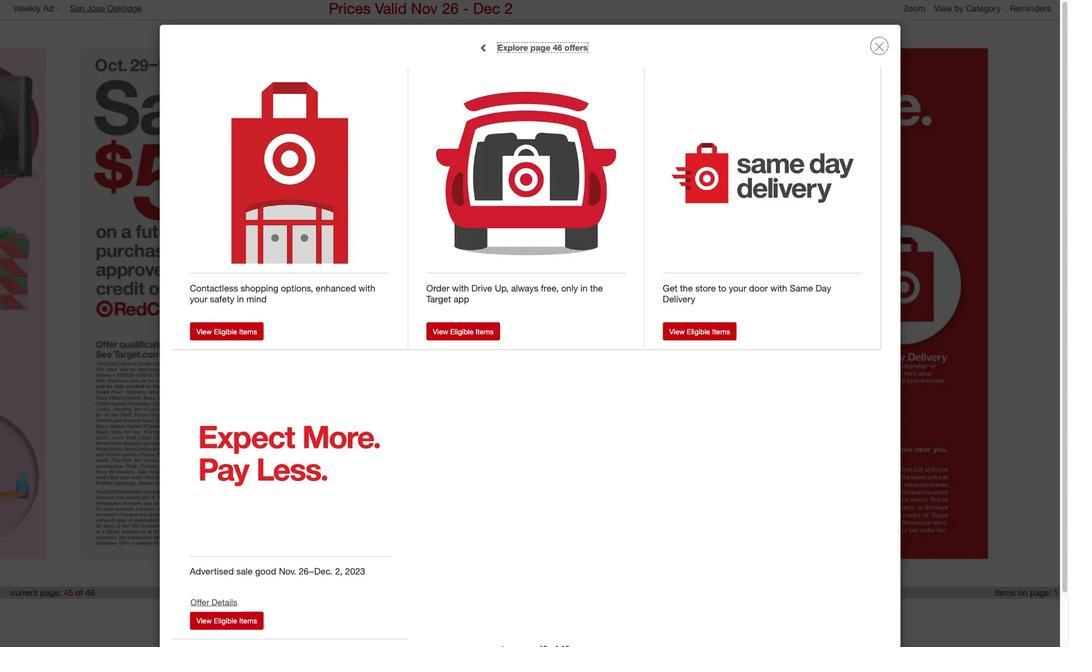 Task type: describe. For each thing, give the bounding box(es) containing it.
the inside order with drive up, always free, only in the target app
[[590, 282, 603, 294]]

view eligible items for the
[[669, 327, 730, 336]]

with inside order with drive up, always free, only in the target app
[[452, 282, 469, 294]]

with inside contactless shopping options, enhanced with your safety in mind
[[359, 282, 375, 294]]

close image
[[874, 42, 884, 52]]

zoom-in element
[[903, 3, 925, 13]]

get the store to your door with same day delivery link
[[663, 282, 862, 304]]

view eligible items for with
[[433, 327, 494, 336]]

drive
[[471, 282, 492, 294]]

explore
[[498, 42, 528, 53]]

26–dec.
[[299, 566, 333, 577]]

good
[[255, 566, 276, 577]]

get
[[663, 282, 678, 294]]

advertised sale good nov. 26–dec. 2, 2023 image
[[194, 361, 386, 552]]

in for mind
[[237, 293, 244, 304]]

2 page: from the left
[[1030, 588, 1051, 598]]

order with drive up, always free, only in the target app link
[[426, 282, 626, 304]]

san jose oakridge
[[70, 3, 142, 13]]

to
[[718, 282, 726, 294]]

0 horizontal spatial 46
[[85, 588, 95, 598]]

explore page 46 of 46 element
[[498, 42, 588, 53]]

view for contactless shopping options, enhanced with your safety in mind
[[196, 327, 212, 336]]

view left by
[[934, 3, 952, 13]]

your inside get the store to your door with same day delivery
[[729, 282, 747, 294]]

1 page: from the left
[[40, 588, 61, 598]]

your inside contactless shopping options, enhanced with your safety in mind
[[190, 293, 207, 304]]

current
[[11, 588, 38, 598]]

offer details button
[[190, 595, 242, 612]]

view eligible items down details
[[196, 617, 257, 626]]

view for get the store to your door with same day delivery
[[669, 327, 685, 336]]

0 vertical spatial 46
[[553, 42, 562, 53]]

ad
[[43, 3, 54, 13]]

door
[[749, 282, 768, 294]]

mind
[[246, 293, 267, 304]]

eligible for the
[[687, 327, 710, 336]]

target
[[426, 293, 451, 304]]

shopping
[[241, 282, 278, 294]]

advertised
[[190, 566, 234, 577]]

1
[[1054, 588, 1058, 598]]

explore page 46 offers
[[498, 42, 588, 53]]

view eligible items for shopping
[[196, 327, 257, 336]]

page 46 of 46 element
[[516, 645, 570, 648]]

get the store to your door with same day delivery image
[[667, 78, 858, 269]]

view for order with drive up, always free, only in the target app
[[433, 327, 448, 336]]

san
[[70, 3, 85, 13]]

contactless
[[190, 282, 238, 294]]

oakridge
[[107, 3, 142, 13]]

items on page: 1
[[995, 588, 1058, 598]]

enhanced
[[316, 282, 356, 294]]

safety
[[210, 293, 234, 304]]

items down the offer details button
[[239, 617, 257, 626]]

offer details
[[190, 597, 237, 608]]



Task type: locate. For each thing, give the bounding box(es) containing it.
page:
[[40, 588, 61, 598], [1030, 588, 1051, 598]]

the
[[590, 282, 603, 294], [680, 282, 693, 294]]

your left safety
[[190, 293, 207, 304]]

by
[[955, 3, 964, 13]]

1 the from the left
[[590, 282, 603, 294]]

page 44 image
[[0, 31, 63, 577]]

contactless shopping options, enhanced with your safety in mind
[[190, 282, 375, 304]]

up,
[[495, 282, 509, 294]]

view down delivery
[[669, 327, 685, 336]]

46
[[553, 42, 562, 53], [85, 588, 95, 598]]

page: left the 45
[[40, 588, 61, 598]]

0 horizontal spatial the
[[590, 282, 603, 294]]

chevron left image
[[498, 646, 506, 648]]

offer
[[190, 597, 209, 608]]

view down offer
[[196, 617, 212, 626]]

page
[[530, 42, 550, 53]]

category
[[966, 3, 1001, 13]]

offers
[[565, 42, 588, 53]]

order with drive up, always free, only in the target app
[[426, 282, 603, 304]]

page: left 1
[[1030, 588, 1051, 598]]

0 horizontal spatial in
[[237, 293, 244, 304]]

in right only
[[581, 282, 588, 294]]

your
[[729, 282, 747, 294], [190, 293, 207, 304]]

chevron left image
[[480, 44, 488, 52]]

2,
[[335, 566, 343, 577]]

san jose oakridge link
[[70, 2, 151, 14]]

contactless shopping options, enhanced with your safety in mind image
[[194, 78, 385, 269]]

1 horizontal spatial the
[[680, 282, 693, 294]]

items
[[995, 588, 1016, 598]]

eligible
[[214, 327, 237, 336], [450, 327, 474, 336], [687, 327, 710, 336], [214, 617, 237, 626]]

page 46 image
[[535, 31, 1006, 577]]

2023
[[345, 566, 365, 577]]

order with drive up, always free, only in the target app image
[[431, 78, 622, 269]]

items down drive on the left top
[[476, 327, 494, 336]]

eligible down safety
[[214, 327, 237, 336]]

view down safety
[[196, 327, 212, 336]]

eligible down details
[[214, 617, 237, 626]]

in for the
[[581, 282, 588, 294]]

with right door
[[770, 282, 787, 294]]

with left drive on the left top
[[452, 282, 469, 294]]

view
[[934, 3, 952, 13], [196, 327, 212, 336], [433, 327, 448, 336], [669, 327, 685, 336], [196, 617, 212, 626]]

1 horizontal spatial 46
[[553, 42, 562, 53]]

0 horizontal spatial with
[[359, 282, 375, 294]]

jose
[[87, 3, 105, 13]]

the right only
[[590, 282, 603, 294]]

1 horizontal spatial in
[[581, 282, 588, 294]]

view eligible items down safety
[[196, 327, 257, 336]]

the right get
[[680, 282, 693, 294]]

get the store to your door with same day delivery
[[663, 282, 831, 304]]

with right enhanced
[[359, 282, 375, 294]]

zoom link
[[903, 2, 934, 14]]

weekly ad link
[[14, 2, 70, 14]]

weekly
[[14, 3, 41, 13]]

items
[[239, 327, 257, 336], [476, 327, 494, 336], [712, 327, 730, 336], [239, 617, 257, 626]]

view eligible items down app
[[433, 327, 494, 336]]

46 right page
[[553, 42, 562, 53]]

1 horizontal spatial page:
[[1030, 588, 1051, 598]]

details
[[212, 597, 237, 608]]

2 the from the left
[[680, 282, 693, 294]]

46 right of
[[85, 588, 95, 598]]

1 horizontal spatial with
[[452, 282, 469, 294]]

reminders link
[[1010, 2, 1060, 14]]

free,
[[541, 282, 559, 294]]

eligible for shopping
[[214, 327, 237, 336]]

delivery
[[663, 293, 695, 304]]

app
[[454, 293, 469, 304]]

weekly ad
[[14, 3, 54, 13]]

page 45 image
[[63, 31, 535, 577]]

in inside contactless shopping options, enhanced with your safety in mind
[[237, 293, 244, 304]]

1 horizontal spatial your
[[729, 282, 747, 294]]

2 with from the left
[[452, 282, 469, 294]]

sale
[[236, 566, 253, 577]]

items for with
[[476, 327, 494, 336]]

in inside order with drive up, always free, only in the target app
[[581, 282, 588, 294]]

nov.
[[279, 566, 296, 577]]

eligible down app
[[450, 327, 474, 336]]

store
[[695, 282, 716, 294]]

eligible for with
[[450, 327, 474, 336]]

0 horizontal spatial page:
[[40, 588, 61, 598]]

advertised sale good nov. 26–dec. 2, 2023 link
[[190, 566, 390, 577]]

advertised sale good nov. 26–dec. 2, 2023
[[190, 566, 365, 577]]

view eligible items down delivery
[[669, 327, 730, 336]]

options,
[[281, 282, 313, 294]]

with
[[359, 282, 375, 294], [452, 282, 469, 294], [770, 282, 787, 294]]

items down mind
[[239, 327, 257, 336]]

on
[[1018, 588, 1028, 598]]

items for shopping
[[239, 327, 257, 336]]

current page: 45 of 46
[[11, 588, 95, 598]]

1 with from the left
[[359, 282, 375, 294]]

2 horizontal spatial with
[[770, 282, 787, 294]]

in
[[581, 282, 588, 294], [237, 293, 244, 304]]

of
[[76, 588, 83, 598]]

0 horizontal spatial your
[[190, 293, 207, 304]]

with inside get the store to your door with same day delivery
[[770, 282, 787, 294]]

view down target
[[433, 327, 448, 336]]

day
[[816, 282, 831, 294]]

3 with from the left
[[770, 282, 787, 294]]

view eligible items
[[196, 327, 257, 336], [433, 327, 494, 336], [669, 327, 730, 336], [196, 617, 257, 626]]

in left mind
[[237, 293, 244, 304]]

view by category link
[[934, 3, 1010, 13]]

view by category
[[934, 3, 1001, 13]]

45
[[64, 588, 73, 598]]

always
[[511, 282, 538, 294]]

items down to
[[712, 327, 730, 336]]

zoom
[[903, 3, 925, 13]]

1 vertical spatial 46
[[85, 588, 95, 598]]

order
[[426, 282, 450, 294]]

only
[[561, 282, 578, 294]]

eligible down delivery
[[687, 327, 710, 336]]

contactless shopping options, enhanced with your safety in mind link
[[190, 282, 389, 304]]

the inside get the store to your door with same day delivery
[[680, 282, 693, 294]]

your right to
[[729, 282, 747, 294]]

reminders
[[1010, 3, 1051, 13]]

items for the
[[712, 327, 730, 336]]

same
[[790, 282, 813, 294]]



Task type: vqa. For each thing, say whether or not it's contained in the screenshot.
Page 45 "Image"
yes



